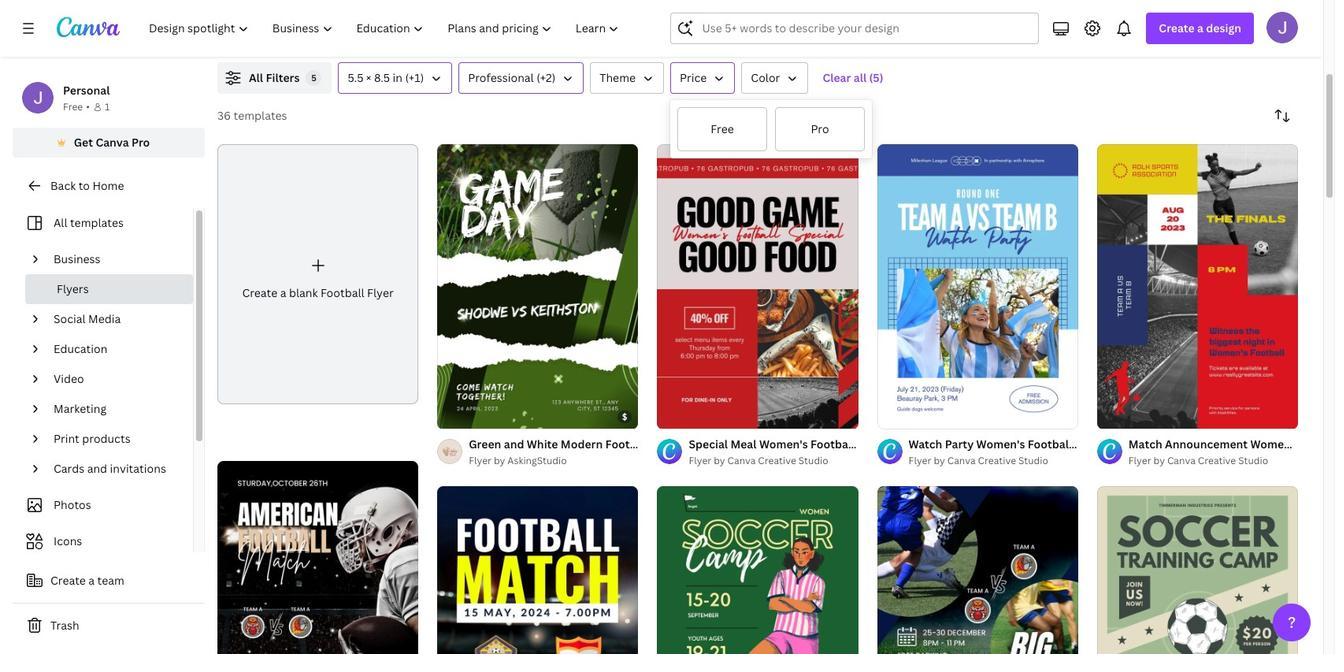 Task type: describe. For each thing, give the bounding box(es) containing it.
blank
[[289, 285, 318, 300]]

1
[[105, 100, 110, 113]]

green and white modern football game day flyer flyer by askingstudio
[[469, 437, 737, 467]]

match announcement women's football flyer in yellow dark blue red grid color blocks style image
[[1098, 144, 1299, 429]]

and for cards
[[87, 461, 107, 476]]

print
[[54, 431, 79, 446]]

a for blank
[[280, 285, 287, 300]]

cards
[[54, 461, 85, 476]]

professional
[[468, 70, 534, 85]]

get
[[74, 135, 93, 150]]

canva for "match announcement women's football flyer in yellow dark blue red grid color blocks style" image
[[1168, 454, 1196, 467]]

price button
[[671, 62, 736, 94]]

modern
[[561, 437, 603, 452]]

by for green yellow simple women soccer camp flyer image at bottom
[[714, 454, 726, 467]]

professional (+2) button
[[459, 62, 584, 94]]

back to home link
[[13, 170, 205, 202]]

create a blank football flyer element
[[218, 144, 419, 405]]

askingstudio
[[508, 454, 567, 467]]

×
[[366, 70, 372, 85]]

0 vertical spatial football
[[321, 285, 365, 300]]

studio for green and cream soccer training camp flyer image flyer by canva creative studio link
[[1239, 454, 1269, 467]]

football inside green and white modern football game day flyer flyer by askingstudio
[[606, 437, 650, 452]]

create a blank football flyer link
[[218, 144, 419, 405]]

day
[[687, 437, 708, 452]]

dark blue modern big match soccer flyer image
[[878, 486, 1079, 654]]

game
[[653, 437, 684, 452]]

flyer by canva creative studio link for green and cream soccer training camp flyer image
[[1129, 453, 1299, 469]]

by for green and cream soccer training camp flyer image
[[1154, 454, 1166, 467]]

social media link
[[47, 304, 184, 334]]

create a design
[[1160, 20, 1242, 35]]

0 horizontal spatial pro
[[132, 135, 150, 150]]

Sort by button
[[1267, 100, 1299, 132]]

1 horizontal spatial pro
[[811, 121, 830, 136]]

creative for green and cream soccer training camp flyer image flyer by canva creative studio link
[[1199, 454, 1237, 467]]

green and cream soccer training camp flyer image
[[1098, 486, 1299, 654]]

design
[[1207, 20, 1242, 35]]

video
[[54, 371, 84, 386]]

a for team
[[89, 573, 95, 588]]

icons link
[[22, 526, 184, 556]]

flyer by askingstudio link
[[469, 453, 639, 469]]

all templates link
[[22, 208, 184, 238]]

personal
[[63, 83, 110, 98]]

theme
[[600, 70, 636, 85]]

home
[[93, 178, 124, 193]]

cards and invitations link
[[47, 454, 184, 484]]

free •
[[63, 100, 90, 113]]

all filters
[[249, 70, 300, 85]]

5.5 × 8.5 in (+1)
[[348, 70, 424, 85]]

icons
[[54, 534, 82, 549]]

pro button
[[775, 106, 866, 152]]

back to home
[[50, 178, 124, 193]]

media
[[88, 311, 121, 326]]

flyer by canva creative studio for green and cream soccer training camp flyer image flyer by canva creative studio link
[[1129, 454, 1269, 467]]

products
[[82, 431, 131, 446]]

trash
[[50, 618, 79, 633]]

36 templates
[[218, 108, 287, 123]]

flyer by canva creative studio link for green yellow simple women soccer camp flyer image at bottom
[[689, 453, 859, 469]]

create for create a blank football flyer
[[242, 285, 278, 300]]

•
[[86, 100, 90, 113]]

clear all (5)
[[823, 70, 884, 85]]



Task type: locate. For each thing, give the bounding box(es) containing it.
education
[[54, 341, 107, 356]]

0 horizontal spatial flyer by canva creative studio
[[689, 454, 829, 467]]

2 by from the left
[[714, 454, 726, 467]]

create down icons
[[50, 573, 86, 588]]

2 flyer by canva creative studio link from the left
[[909, 453, 1079, 469]]

black modern american football match sport flyer image
[[218, 461, 419, 654]]

0 vertical spatial and
[[504, 437, 524, 452]]

0 vertical spatial templates
[[234, 108, 287, 123]]

(+1)
[[405, 70, 424, 85]]

5 filter options selected element
[[306, 70, 322, 86]]

free inside button
[[711, 121, 734, 136]]

pro up back to home link
[[132, 135, 150, 150]]

0 horizontal spatial a
[[89, 573, 95, 588]]

green and yellow modern football flyer image
[[438, 486, 639, 654]]

canva
[[96, 135, 129, 150], [728, 454, 756, 467], [948, 454, 976, 467], [1168, 454, 1196, 467]]

2 horizontal spatial a
[[1198, 20, 1204, 35]]

a left team at the bottom
[[89, 573, 95, 588]]

green yellow simple women soccer camp flyer image
[[658, 486, 859, 654]]

1 horizontal spatial studio
[[1019, 454, 1049, 467]]

1 horizontal spatial football
[[606, 437, 650, 452]]

flyer by canva creative studio for flyer by canva creative studio link for dark blue modern big match soccer flyer image
[[909, 454, 1049, 467]]

2 horizontal spatial flyer by canva creative studio
[[1129, 454, 1269, 467]]

invitations
[[110, 461, 166, 476]]

by inside green and white modern football game day flyer flyer by askingstudio
[[494, 454, 506, 467]]

a inside "button"
[[89, 573, 95, 588]]

templates down back to home
[[70, 215, 124, 230]]

flyer
[[367, 285, 394, 300], [710, 437, 737, 452], [469, 454, 492, 467], [689, 454, 712, 467], [909, 454, 932, 467], [1129, 454, 1152, 467]]

team
[[97, 573, 124, 588]]

color button
[[742, 62, 809, 94]]

0 horizontal spatial templates
[[70, 215, 124, 230]]

create a design button
[[1147, 13, 1255, 44]]

flyer by canva creative studio link
[[689, 453, 859, 469], [909, 453, 1079, 469], [1129, 453, 1299, 469]]

free
[[63, 100, 83, 113], [711, 121, 734, 136]]

professional (+2)
[[468, 70, 556, 85]]

1 horizontal spatial free
[[711, 121, 734, 136]]

green and white modern football game day flyer image
[[438, 144, 639, 429]]

1 horizontal spatial and
[[504, 437, 524, 452]]

and right cards
[[87, 461, 107, 476]]

templates for 36 templates
[[234, 108, 287, 123]]

football right blank
[[321, 285, 365, 300]]

a
[[1198, 20, 1204, 35], [280, 285, 287, 300], [89, 573, 95, 588]]

3 by from the left
[[934, 454, 946, 467]]

create a blank football flyer
[[242, 285, 394, 300]]

filters
[[266, 70, 300, 85]]

all for all filters
[[249, 70, 263, 85]]

create for create a team
[[50, 573, 86, 588]]

3 flyer by canva creative studio link from the left
[[1129, 453, 1299, 469]]

0 horizontal spatial flyer by canva creative studio link
[[689, 453, 859, 469]]

clear
[[823, 70, 852, 85]]

5.5
[[348, 70, 364, 85]]

None search field
[[671, 13, 1040, 44]]

0 vertical spatial free
[[63, 100, 83, 113]]

1 vertical spatial free
[[711, 121, 734, 136]]

0 horizontal spatial all
[[54, 215, 67, 230]]

all templates
[[54, 215, 124, 230]]

$
[[622, 411, 628, 422]]

creative for flyer by canva creative studio link for dark blue modern big match soccer flyer image
[[979, 454, 1017, 467]]

back
[[50, 178, 76, 193]]

1 horizontal spatial create
[[242, 285, 278, 300]]

pro
[[811, 121, 830, 136], [132, 135, 150, 150]]

0 horizontal spatial studio
[[799, 454, 829, 467]]

(+2)
[[537, 70, 556, 85]]

2 studio from the left
[[1019, 454, 1049, 467]]

creative
[[758, 454, 797, 467], [979, 454, 1017, 467], [1199, 454, 1237, 467]]

and inside green and white modern football game day flyer flyer by askingstudio
[[504, 437, 524, 452]]

create for create a design
[[1160, 20, 1195, 35]]

1 creative from the left
[[758, 454, 797, 467]]

green and white modern football game day flyer link
[[469, 436, 737, 453]]

print products
[[54, 431, 131, 446]]

all
[[249, 70, 263, 85], [54, 215, 67, 230]]

3 creative from the left
[[1199, 454, 1237, 467]]

price
[[680, 70, 707, 85]]

free for free •
[[63, 100, 83, 113]]

color
[[751, 70, 781, 85]]

1 vertical spatial a
[[280, 285, 287, 300]]

1 by from the left
[[494, 454, 506, 467]]

by for dark blue modern big match soccer flyer image
[[934, 454, 946, 467]]

studio for flyer by canva creative studio link for green yellow simple women soccer camp flyer image at bottom
[[799, 454, 829, 467]]

all down 'back'
[[54, 215, 67, 230]]

free for free
[[711, 121, 734, 136]]

2 vertical spatial a
[[89, 573, 95, 588]]

0 vertical spatial a
[[1198, 20, 1204, 35]]

studio for flyer by canva creative studio link for dark blue modern big match soccer flyer image
[[1019, 454, 1049, 467]]

football
[[321, 285, 365, 300], [606, 437, 650, 452]]

0 horizontal spatial creative
[[758, 454, 797, 467]]

1 vertical spatial create
[[242, 285, 278, 300]]

all
[[854, 70, 867, 85]]

create inside create a team "button"
[[50, 573, 86, 588]]

free left the •
[[63, 100, 83, 113]]

top level navigation element
[[139, 13, 633, 44]]

a inside dropdown button
[[1198, 20, 1204, 35]]

photos
[[54, 497, 91, 512]]

1 studio from the left
[[799, 454, 829, 467]]

all for all templates
[[54, 215, 67, 230]]

templates right 36
[[234, 108, 287, 123]]

templates
[[234, 108, 287, 123], [70, 215, 124, 230]]

to
[[79, 178, 90, 193]]

in
[[393, 70, 403, 85]]

2 horizontal spatial create
[[1160, 20, 1195, 35]]

1 vertical spatial all
[[54, 215, 67, 230]]

4 by from the left
[[1154, 454, 1166, 467]]

3 studio from the left
[[1239, 454, 1269, 467]]

8.5
[[374, 70, 390, 85]]

0 horizontal spatial create
[[50, 573, 86, 588]]

and for green
[[504, 437, 524, 452]]

social media
[[54, 311, 121, 326]]

special meal women's football flyer in red black grey grid color blocks style image
[[658, 144, 859, 429]]

theme button
[[591, 62, 664, 94]]

a left 'design'
[[1198, 20, 1204, 35]]

marketing
[[54, 401, 106, 416]]

clear all (5) button
[[815, 62, 892, 94]]

1 horizontal spatial all
[[249, 70, 263, 85]]

36
[[218, 108, 231, 123]]

pro down clear
[[811, 121, 830, 136]]

and left white
[[504, 437, 524, 452]]

marketing link
[[47, 394, 184, 424]]

1 horizontal spatial a
[[280, 285, 287, 300]]

0 vertical spatial all
[[249, 70, 263, 85]]

5
[[311, 72, 317, 84]]

1 horizontal spatial flyer by canva creative studio
[[909, 454, 1049, 467]]

canva inside button
[[96, 135, 129, 150]]

a left blank
[[280, 285, 287, 300]]

business
[[54, 251, 101, 266]]

social
[[54, 311, 86, 326]]

get canva pro
[[74, 135, 150, 150]]

1 vertical spatial templates
[[70, 215, 124, 230]]

create left blank
[[242, 285, 278, 300]]

2 horizontal spatial studio
[[1239, 454, 1269, 467]]

education link
[[47, 334, 184, 364]]

white
[[527, 437, 558, 452]]

print products link
[[47, 424, 184, 454]]

green
[[469, 437, 502, 452]]

football flyers templates image
[[963, 0, 1299, 43]]

2 horizontal spatial creative
[[1199, 454, 1237, 467]]

get canva pro button
[[13, 128, 205, 158]]

3 flyer by canva creative studio from the left
[[1129, 454, 1269, 467]]

flyers
[[57, 281, 89, 296]]

watch party women's football flyer in light blue dark blue white grid color blocks style image
[[878, 144, 1079, 429]]

flyer by canva creative studio for flyer by canva creative studio link for green yellow simple women soccer camp flyer image at bottom
[[689, 454, 829, 467]]

free down 'price' button
[[711, 121, 734, 136]]

flyer by canva creative studio
[[689, 454, 829, 467], [909, 454, 1049, 467], [1129, 454, 1269, 467]]

studio
[[799, 454, 829, 467], [1019, 454, 1049, 467], [1239, 454, 1269, 467]]

2 flyer by canva creative studio from the left
[[909, 454, 1049, 467]]

canva for watch party women's football flyer in light blue dark blue white grid color blocks style 'image'
[[948, 454, 976, 467]]

1 horizontal spatial creative
[[979, 454, 1017, 467]]

1 horizontal spatial flyer by canva creative studio link
[[909, 453, 1079, 469]]

2 creative from the left
[[979, 454, 1017, 467]]

create inside create a design dropdown button
[[1160, 20, 1195, 35]]

(5)
[[870, 70, 884, 85]]

templates for all templates
[[70, 215, 124, 230]]

1 flyer by canva creative studio link from the left
[[689, 453, 859, 469]]

1 flyer by canva creative studio from the left
[[689, 454, 829, 467]]

0 vertical spatial create
[[1160, 20, 1195, 35]]

free button
[[677, 106, 768, 152]]

by
[[494, 454, 506, 467], [714, 454, 726, 467], [934, 454, 946, 467], [1154, 454, 1166, 467]]

create a team button
[[13, 565, 205, 597]]

business link
[[47, 244, 184, 274]]

1 vertical spatial football
[[606, 437, 650, 452]]

Search search field
[[703, 13, 1030, 43]]

0 horizontal spatial free
[[63, 100, 83, 113]]

photos link
[[22, 490, 184, 520]]

create left 'design'
[[1160, 20, 1195, 35]]

trash link
[[13, 610, 205, 642]]

0 horizontal spatial football
[[321, 285, 365, 300]]

creative for flyer by canva creative studio link for green yellow simple women soccer camp flyer image at bottom
[[758, 454, 797, 467]]

jacob simon image
[[1267, 12, 1299, 43]]

2 horizontal spatial flyer by canva creative studio link
[[1129, 453, 1299, 469]]

flyer by canva creative studio link for dark blue modern big match soccer flyer image
[[909, 453, 1079, 469]]

create a team
[[50, 573, 124, 588]]

1 vertical spatial and
[[87, 461, 107, 476]]

a for design
[[1198, 20, 1204, 35]]

1 horizontal spatial templates
[[234, 108, 287, 123]]

all left 'filters' on the left of page
[[249, 70, 263, 85]]

football down $
[[606, 437, 650, 452]]

0 horizontal spatial and
[[87, 461, 107, 476]]

canva for special meal women's football flyer in red black grey grid color blocks style image
[[728, 454, 756, 467]]

5.5 × 8.5 in (+1) button
[[338, 62, 453, 94]]

cards and invitations
[[54, 461, 166, 476]]

and
[[504, 437, 524, 452], [87, 461, 107, 476]]

video link
[[47, 364, 184, 394]]

2 vertical spatial create
[[50, 573, 86, 588]]

create inside create a blank football flyer element
[[242, 285, 278, 300]]



Task type: vqa. For each thing, say whether or not it's contained in the screenshot.
Jeremy Miller icon
no



